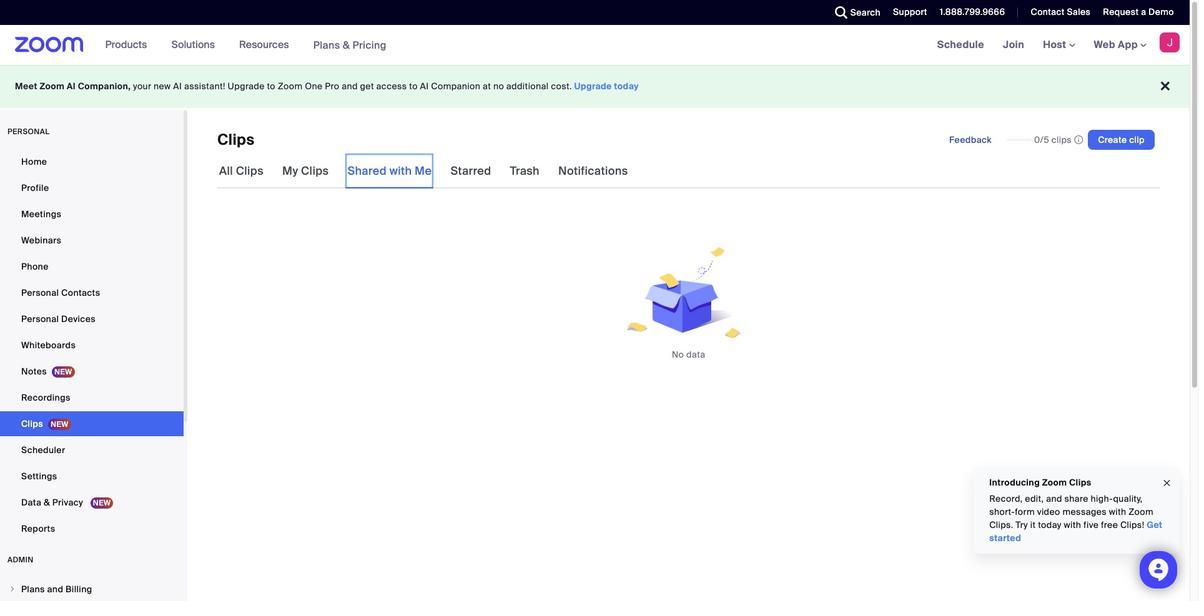 Task type: describe. For each thing, give the bounding box(es) containing it.
shared with me
[[348, 164, 432, 179]]

app
[[1119, 38, 1139, 51]]

0/5
[[1035, 134, 1050, 146]]

edit,
[[1026, 494, 1044, 505]]

personal for personal devices
[[21, 314, 59, 325]]

a
[[1142, 6, 1147, 17]]

devices
[[61, 314, 96, 325]]

personal menu menu
[[0, 149, 184, 543]]

request
[[1104, 6, 1140, 17]]

personal devices
[[21, 314, 96, 325]]

five
[[1084, 520, 1099, 531]]

started
[[990, 533, 1022, 544]]

try
[[1016, 520, 1029, 531]]

shared
[[348, 164, 387, 179]]

share
[[1065, 494, 1089, 505]]

phone
[[21, 261, 49, 272]]

record, edit, and share high-quality, short-form video messages with zoom clips. try it today with five free clips!
[[990, 494, 1154, 531]]

1 upgrade from the left
[[228, 81, 265, 92]]

notes
[[21, 366, 47, 377]]

notifications
[[559, 164, 628, 179]]

no
[[494, 81, 504, 92]]

web app
[[1095, 38, 1139, 51]]

trash tab
[[508, 154, 542, 189]]

personal contacts
[[21, 287, 100, 299]]

zoom left one
[[278, 81, 303, 92]]

web app button
[[1095, 38, 1147, 51]]

all clips
[[219, 164, 264, 179]]

all clips tab
[[217, 154, 266, 189]]

reports link
[[0, 517, 184, 542]]

clips!
[[1121, 520, 1145, 531]]

upgrade today link
[[575, 81, 639, 92]]

plans for plans & pricing
[[314, 38, 340, 52]]

starred tab
[[449, 154, 493, 189]]

clips right my
[[301, 164, 329, 179]]

personal for personal contacts
[[21, 287, 59, 299]]

contact sales
[[1032, 6, 1091, 17]]

clips right all
[[236, 164, 264, 179]]

0/5 clips
[[1035, 134, 1073, 146]]

data
[[687, 350, 706, 361]]

starred
[[451, 164, 492, 179]]

right image
[[9, 586, 16, 594]]

product information navigation
[[96, 25, 396, 66]]

feedback
[[950, 134, 992, 146]]

web
[[1095, 38, 1116, 51]]

personal
[[7, 127, 50, 137]]

join
[[1004, 38, 1025, 51]]

meetings link
[[0, 202, 184, 227]]

2 horizontal spatial with
[[1110, 507, 1127, 518]]

2 to from the left
[[410, 81, 418, 92]]

home
[[21, 156, 47, 167]]

whiteboards link
[[0, 333, 184, 358]]

privacy
[[52, 497, 83, 509]]

webinars link
[[0, 228, 184, 253]]

sales
[[1068, 6, 1091, 17]]

shared with me tab
[[346, 154, 434, 189]]

get started link
[[990, 520, 1163, 544]]

companion,
[[78, 81, 131, 92]]

data & privacy link
[[0, 491, 184, 516]]

& for pricing
[[343, 38, 350, 52]]

get
[[1147, 520, 1163, 531]]

at
[[483, 81, 491, 92]]

resources button
[[239, 25, 295, 65]]

pricing
[[353, 38, 387, 52]]

demo
[[1149, 6, 1175, 17]]

with inside "tab"
[[390, 164, 412, 179]]

messages
[[1063, 507, 1107, 518]]

scheduler
[[21, 445, 65, 456]]

meetings navigation
[[929, 25, 1191, 66]]

phone link
[[0, 254, 184, 279]]

record,
[[990, 494, 1023, 505]]

your
[[133, 81, 151, 92]]

clips up share
[[1070, 477, 1092, 489]]

host
[[1044, 38, 1070, 51]]

get
[[360, 81, 374, 92]]

companion
[[431, 81, 481, 92]]

create clip
[[1099, 134, 1146, 146]]

close image
[[1162, 477, 1172, 491]]

and inside meet zoom ai companion, footer
[[342, 81, 358, 92]]

& for privacy
[[44, 497, 50, 509]]

zoom up edit,
[[1043, 477, 1068, 489]]

solutions
[[172, 38, 215, 51]]

host button
[[1044, 38, 1076, 51]]

access
[[377, 81, 407, 92]]

2 vertical spatial with
[[1065, 520, 1082, 531]]

free
[[1102, 520, 1119, 531]]

plans & pricing
[[314, 38, 387, 52]]



Task type: locate. For each thing, give the bounding box(es) containing it.
video
[[1038, 507, 1061, 518]]

introducing
[[990, 477, 1041, 489]]

to
[[267, 81, 276, 92], [410, 81, 418, 92]]

quality,
[[1114, 494, 1143, 505]]

2 horizontal spatial ai
[[420, 81, 429, 92]]

support
[[894, 6, 928, 17]]

search
[[851, 7, 881, 18]]

today inside meet zoom ai companion, footer
[[615, 81, 639, 92]]

billing
[[66, 584, 92, 596]]

cost.
[[551, 81, 572, 92]]

personal down the phone
[[21, 287, 59, 299]]

settings
[[21, 471, 57, 482]]

0 vertical spatial with
[[390, 164, 412, 179]]

schedule link
[[929, 25, 994, 65]]

1 vertical spatial plans
[[21, 584, 45, 596]]

data & privacy
[[21, 497, 85, 509]]

zoom logo image
[[15, 37, 84, 52]]

today
[[615, 81, 639, 92], [1039, 520, 1062, 531]]

with down messages
[[1065, 520, 1082, 531]]

new
[[154, 81, 171, 92]]

profile picture image
[[1161, 32, 1181, 52]]

0 horizontal spatial plans
[[21, 584, 45, 596]]

1 to from the left
[[267, 81, 276, 92]]

and left get
[[342, 81, 358, 92]]

data
[[21, 497, 41, 509]]

1 horizontal spatial upgrade
[[575, 81, 612, 92]]

1 vertical spatial personal
[[21, 314, 59, 325]]

plans right right image
[[21, 584, 45, 596]]

personal up whiteboards
[[21, 314, 59, 325]]

2 vertical spatial and
[[47, 584, 63, 596]]

0 horizontal spatial upgrade
[[228, 81, 265, 92]]

1.888.799.9666 button
[[931, 0, 1009, 25], [940, 6, 1006, 17]]

&
[[343, 38, 350, 52], [44, 497, 50, 509]]

zoom inside record, edit, and share high-quality, short-form video messages with zoom clips. try it today with five free clips!
[[1129, 507, 1154, 518]]

& right data on the bottom left of the page
[[44, 497, 50, 509]]

1 horizontal spatial with
[[1065, 520, 1082, 531]]

0 vertical spatial today
[[615, 81, 639, 92]]

and left billing
[[47, 584, 63, 596]]

& inside personal menu menu
[[44, 497, 50, 509]]

0 horizontal spatial with
[[390, 164, 412, 179]]

1 vertical spatial &
[[44, 497, 50, 509]]

me
[[415, 164, 432, 179]]

2 horizontal spatial and
[[1047, 494, 1063, 505]]

zoom
[[40, 81, 65, 92], [278, 81, 303, 92], [1043, 477, 1068, 489], [1129, 507, 1154, 518]]

with left 'me'
[[390, 164, 412, 179]]

clips
[[1052, 134, 1073, 146]]

meet
[[15, 81, 37, 92]]

ai left companion
[[420, 81, 429, 92]]

today inside record, edit, and share high-quality, short-form video messages with zoom clips. try it today with five free clips!
[[1039, 520, 1062, 531]]

notes link
[[0, 359, 184, 384]]

clip
[[1130, 134, 1146, 146]]

plans and billing menu item
[[0, 578, 184, 602]]

0 horizontal spatial today
[[615, 81, 639, 92]]

to right access
[[410, 81, 418, 92]]

personal contacts link
[[0, 281, 184, 306]]

banner
[[0, 25, 1191, 66]]

my
[[283, 164, 298, 179]]

1 horizontal spatial plans
[[314, 38, 340, 52]]

clips application
[[187, 130, 1191, 154]]

clips up scheduler
[[21, 419, 43, 430]]

introducing zoom clips
[[990, 477, 1092, 489]]

1 horizontal spatial ai
[[173, 81, 182, 92]]

scheduler link
[[0, 438, 184, 463]]

plans and billing
[[21, 584, 92, 596]]

high-
[[1091, 494, 1114, 505]]

meet zoom ai companion, footer
[[0, 65, 1191, 108]]

1 vertical spatial and
[[1047, 494, 1063, 505]]

trash
[[510, 164, 540, 179]]

and inside record, edit, and share high-quality, short-form video messages with zoom clips. try it today with five free clips!
[[1047, 494, 1063, 505]]

meet zoom ai companion, your new ai assistant! upgrade to zoom one pro and get access to ai companion at no additional cost. upgrade today
[[15, 81, 639, 92]]

2 personal from the top
[[21, 314, 59, 325]]

ai left companion,
[[67, 81, 76, 92]]

1 horizontal spatial &
[[343, 38, 350, 52]]

support link
[[884, 0, 931, 25], [894, 6, 928, 17]]

no
[[672, 350, 685, 361]]

webinars
[[21, 235, 61, 246]]

products button
[[105, 25, 153, 65]]

get started
[[990, 520, 1163, 544]]

1 ai from the left
[[67, 81, 76, 92]]

ai right the new
[[173, 81, 182, 92]]

0 horizontal spatial and
[[47, 584, 63, 596]]

plans inside menu item
[[21, 584, 45, 596]]

personal devices link
[[0, 307, 184, 332]]

assistant!
[[184, 81, 225, 92]]

and inside menu item
[[47, 584, 63, 596]]

it
[[1031, 520, 1036, 531]]

recordings
[[21, 392, 70, 404]]

request a demo link
[[1095, 0, 1191, 25], [1104, 6, 1175, 17]]

short-
[[990, 507, 1016, 518]]

0 horizontal spatial to
[[267, 81, 276, 92]]

all
[[219, 164, 233, 179]]

clips up all clips
[[217, 130, 255, 149]]

plans up meet zoom ai companion, your new ai assistant! upgrade to zoom one pro and get access to ai companion at no additional cost. upgrade today
[[314, 38, 340, 52]]

banner containing products
[[0, 25, 1191, 66]]

1 vertical spatial today
[[1039, 520, 1062, 531]]

settings link
[[0, 464, 184, 489]]

request a demo
[[1104, 6, 1175, 17]]

clips link
[[0, 412, 184, 437]]

0 vertical spatial and
[[342, 81, 358, 92]]

profile
[[21, 182, 49, 194]]

3 ai from the left
[[420, 81, 429, 92]]

upgrade right 'cost.'
[[575, 81, 612, 92]]

1 horizontal spatial today
[[1039, 520, 1062, 531]]

1 horizontal spatial to
[[410, 81, 418, 92]]

feedback button
[[940, 130, 1002, 150]]

resources
[[239, 38, 289, 51]]

plans inside product information navigation
[[314, 38, 340, 52]]

1 vertical spatial with
[[1110, 507, 1127, 518]]

solutions button
[[172, 25, 221, 65]]

tabs of clips tab list
[[217, 154, 630, 189]]

zoom right meet
[[40, 81, 65, 92]]

upgrade down product information navigation
[[228, 81, 265, 92]]

and up video
[[1047, 494, 1063, 505]]

clips inside application
[[217, 130, 255, 149]]

clips inside personal menu menu
[[21, 419, 43, 430]]

create
[[1099, 134, 1128, 146]]

search button
[[826, 0, 884, 25]]

0 horizontal spatial &
[[44, 497, 50, 509]]

with
[[390, 164, 412, 179], [1110, 507, 1127, 518], [1065, 520, 1082, 531]]

2 upgrade from the left
[[575, 81, 612, 92]]

meetings
[[21, 209, 61, 220]]

additional
[[507, 81, 549, 92]]

reports
[[21, 524, 55, 535]]

2 ai from the left
[[173, 81, 182, 92]]

home link
[[0, 149, 184, 174]]

& left pricing
[[343, 38, 350, 52]]

0 vertical spatial &
[[343, 38, 350, 52]]

& inside product information navigation
[[343, 38, 350, 52]]

zoom up clips!
[[1129, 507, 1154, 518]]

with up "free"
[[1110, 507, 1127, 518]]

contact
[[1032, 6, 1065, 17]]

admin
[[7, 556, 34, 566]]

1 personal from the top
[[21, 287, 59, 299]]

form
[[1016, 507, 1035, 518]]

plans & pricing link
[[314, 38, 387, 52], [314, 38, 387, 52]]

products
[[105, 38, 147, 51]]

clips
[[217, 130, 255, 149], [236, 164, 264, 179], [301, 164, 329, 179], [21, 419, 43, 430], [1070, 477, 1092, 489]]

to down the resources dropdown button
[[267, 81, 276, 92]]

whiteboards
[[21, 340, 76, 351]]

my clips tab
[[281, 154, 331, 189]]

schedule
[[938, 38, 985, 51]]

recordings link
[[0, 386, 184, 411]]

personal inside "link"
[[21, 314, 59, 325]]

contacts
[[61, 287, 100, 299]]

join link
[[994, 25, 1034, 65]]

0/5 clips application
[[1007, 134, 1084, 146]]

plans for plans and billing
[[21, 584, 45, 596]]

0 vertical spatial plans
[[314, 38, 340, 52]]

create clip button
[[1089, 130, 1156, 150]]

and
[[342, 81, 358, 92], [1047, 494, 1063, 505], [47, 584, 63, 596]]

0 vertical spatial personal
[[21, 287, 59, 299]]

no data
[[672, 350, 706, 361]]

1 horizontal spatial and
[[342, 81, 358, 92]]

0 horizontal spatial ai
[[67, 81, 76, 92]]



Task type: vqa. For each thing, say whether or not it's contained in the screenshot.
Meetings link at the left top of the page
yes



